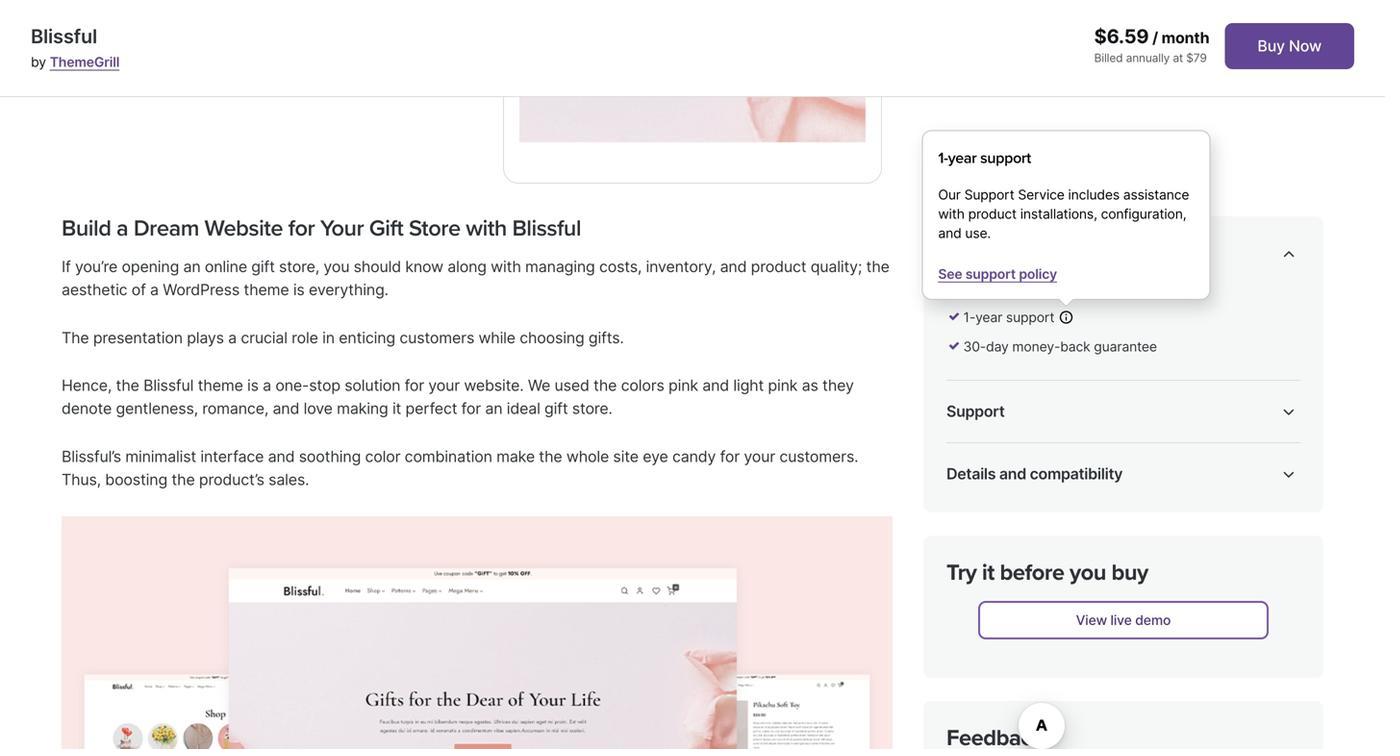 Task type: vqa. For each thing, say whether or not it's contained in the screenshot.
3.
no



Task type: describe. For each thing, give the bounding box(es) containing it.
0 vertical spatial ,
[[1178, 588, 1182, 604]]

hence, the blissful theme is a one-stop solution for your website. we used the colors pink and light pink as they denote gentleness, romance, and love making it perfect for an ideal gift store.
[[62, 376, 854, 418]]

is inside hence, the blissful theme is a one-stop solution for your website. we used the colors pink and light pink as they denote gentleness, romance, and love making it perfect for an ideal gift store.
[[247, 376, 259, 395]]

0 vertical spatial 1-
[[938, 149, 948, 167]]

block themes link
[[1185, 588, 1275, 604]]

eye
[[643, 447, 668, 466]]

day
[[986, 338, 1009, 355]]

theme inside if you're opening an online gift store, you should know along with managing costs, inventory, and product quality; the aesthetic of a wordpress theme is everything.
[[244, 280, 289, 299]]

arts and crafts , block themes flowers, gifts and collectibles responsive , themes
[[1081, 588, 1275, 642]]

included
[[1000, 245, 1061, 264]]

support inside our support service includes assistance with product installations, configuration, and use.
[[964, 186, 1014, 203]]

arts
[[1081, 588, 1108, 604]]

the
[[62, 328, 89, 347]]

view for try it before you buy
[[1076, 612, 1107, 629]]

flowers, gifts and collectibles link
[[1081, 607, 1274, 623]]

$6.59
[[1094, 25, 1149, 48]]

2023-
[[1081, 551, 1120, 567]]

category
[[946, 588, 1006, 604]]

for down 'website.'
[[461, 399, 481, 418]]

crafts
[[1139, 588, 1178, 604]]

if you're opening an online gift store, you should know along with managing costs, inventory, and product quality; the aesthetic of a wordpress theme is everything.
[[62, 257, 890, 299]]

light
[[733, 376, 764, 395]]

blissful by themegrill
[[31, 25, 119, 70]]

with inside if you're opening an online gift store, you should know along with managing costs, inventory, and product quality; the aesthetic of a wordpress theme is everything.
[[491, 257, 521, 276]]

a right build
[[116, 215, 128, 242]]

for inside blissful's minimalist interface and soothing color combination make the whole site eye candy for your customers. thus, boosting the product's sales.
[[720, 447, 740, 466]]

you inside if you're opening an online gift store, you should know along with managing costs, inventory, and product quality; the aesthetic of a wordpress theme is everything.
[[324, 257, 349, 276]]

a right plays
[[228, 328, 237, 347]]

inventory,
[[646, 257, 716, 276]]

gift inside hence, the blissful theme is a one-stop solution for your website. we used the colors pink and light pink as they denote gentleness, romance, and love making it perfect for an ideal gift store.
[[544, 399, 568, 418]]

solution
[[345, 376, 400, 395]]

make
[[496, 447, 535, 466]]

color
[[365, 447, 400, 466]]

handled by themegrill
[[946, 437, 1112, 455]]

installations,
[[1020, 206, 1097, 222]]

arts and crafts link
[[1081, 588, 1178, 604]]

1 vertical spatial support
[[946, 402, 1005, 421]]

view live demo
[[1076, 612, 1171, 629]]

service
[[1018, 186, 1065, 203]]

ideal
[[507, 399, 540, 418]]

30-
[[963, 338, 986, 355]]

gift
[[369, 215, 403, 242]]

your inside hence, the blissful theme is a one-stop solution for your website. we used the colors pink and light pink as they denote gentleness, romance, and love making it perfect for an ideal gift store.
[[428, 376, 460, 395]]

combination
[[405, 447, 492, 466]]

responsive
[[1081, 625, 1155, 642]]

2 vertical spatial 1-
[[963, 309, 975, 325]]

extension
[[1006, 280, 1066, 296]]

customers.
[[779, 447, 858, 466]]

stop
[[309, 376, 340, 395]]

the presentation plays a crucial role in enticing customers while choosing gifts.
[[62, 328, 628, 347]]

includes
[[1068, 186, 1120, 203]]

and inside blissful's minimalist interface and soothing color combination make the whole site eye candy for your customers. thus, boosting the product's sales.
[[268, 447, 295, 466]]

25
[[1142, 551, 1158, 567]]

by for blissful
[[31, 54, 46, 70]]

along
[[448, 257, 487, 276]]

collectibles
[[1199, 607, 1274, 623]]

details
[[946, 464, 996, 483]]

support inside document
[[966, 266, 1016, 282]]

update
[[977, 551, 1022, 567]]

buy
[[1111, 559, 1148, 586]]

flowers,
[[1081, 607, 1135, 623]]

view documentation link
[[978, 473, 1269, 512]]

wordpress
[[163, 280, 240, 299]]

policy
[[1019, 266, 1057, 282]]

last update
[[946, 551, 1022, 567]]

gifts
[[1138, 607, 1169, 623]]

09-
[[1120, 551, 1142, 567]]

and up 'themes' link
[[1172, 607, 1196, 623]]

see
[[938, 266, 962, 282]]

customers
[[399, 328, 474, 347]]

blissful's minimalist interface and soothing color combination make the whole site eye candy for your customers. thus, boosting the product's sales.
[[62, 447, 858, 489]]

annually
[[1126, 51, 1170, 65]]

and down the 'buy'
[[1112, 588, 1135, 604]]

see support policy link
[[938, 266, 1057, 282]]

dream
[[134, 215, 199, 242]]

handled
[[946, 437, 1006, 455]]

buy now
[[1258, 37, 1322, 55]]

while
[[478, 328, 516, 347]]

$6.59 / month billed annually at $79
[[1094, 25, 1210, 65]]

by for handled
[[1010, 437, 1028, 455]]

it inside hence, the blissful theme is a one-stop solution for your website. we used the colors pink and light pink as they denote gentleness, romance, and love making it perfect for an ideal gift store.
[[392, 399, 401, 418]]

assistance
[[1123, 186, 1189, 203]]

live
[[1111, 612, 1132, 629]]

soothing
[[299, 447, 361, 466]]

product's
[[199, 470, 264, 489]]

build a dream website for your gift store with blissful
[[62, 215, 581, 242]]

view documentation
[[1059, 484, 1188, 501]]

1 pink from the left
[[669, 376, 698, 395]]

used
[[555, 376, 589, 395]]

extra information image
[[1058, 310, 1074, 325]]

money-
[[1012, 338, 1060, 355]]

1 vertical spatial themes
[[1162, 625, 1213, 642]]

opening
[[122, 257, 179, 276]]

1.0.3
[[1081, 513, 1109, 530]]

hence,
[[62, 376, 112, 395]]

billed
[[1094, 51, 1123, 65]]

sales.
[[269, 470, 309, 489]]

and down handled by themegrill
[[999, 464, 1026, 483]]

product inside if you're opening an online gift store, you should know along with managing costs, inventory, and product quality; the aesthetic of a wordpress theme is everything.
[[751, 257, 806, 276]]

$79
[[1186, 51, 1207, 65]]

1 horizontal spatial it
[[982, 559, 995, 586]]

colors
[[621, 376, 664, 395]]

theme inside hence, the blissful theme is a one-stop solution for your website. we used the colors pink and light pink as they denote gentleness, romance, and love making it perfect for an ideal gift store.
[[198, 376, 243, 395]]

documentation
[[1093, 484, 1188, 501]]

themegrill link for handled by
[[1032, 437, 1112, 455]]

making
[[337, 399, 388, 418]]

1 vertical spatial 1-year support
[[963, 309, 1055, 325]]

for up perfect
[[405, 376, 424, 395]]

if
[[62, 257, 71, 276]]

an inside if you're opening an online gift store, you should know along with managing costs, inventory, and product quality; the aesthetic of a wordpress theme is everything.
[[183, 257, 201, 276]]

month
[[1162, 28, 1210, 47]]

and down the one-
[[273, 399, 299, 418]]



Task type: locate. For each thing, give the bounding box(es) containing it.
pink
[[669, 376, 698, 395], [768, 376, 798, 395]]

aesthetic
[[62, 280, 127, 299]]

1 vertical spatial year
[[975, 280, 1002, 296]]

is inside if you're opening an online gift store, you should know along with managing costs, inventory, and product quality; the aesthetic of a wordpress theme is everything.
[[293, 280, 305, 299]]

2 vertical spatial blissful
[[143, 376, 194, 395]]

0 vertical spatial year
[[948, 149, 977, 167]]

1-year support element
[[922, 130, 1210, 300]]

theme
[[244, 280, 289, 299], [198, 376, 243, 395]]

2 pink from the left
[[768, 376, 798, 395]]

30-day money-back guarantee
[[963, 338, 1157, 355]]

they
[[822, 376, 854, 395]]

themegrill
[[50, 54, 119, 70], [1032, 437, 1112, 455]]

gentleness,
[[116, 399, 198, 418]]

1 vertical spatial is
[[247, 376, 259, 395]]

year up day
[[975, 309, 1002, 325]]

1 horizontal spatial gift
[[544, 399, 568, 418]]

an inside hence, the blissful theme is a one-stop solution for your website. we used the colors pink and light pink as they denote gentleness, romance, and love making it perfect for an ideal gift store.
[[485, 399, 502, 418]]

0 horizontal spatial is
[[247, 376, 259, 395]]

0 vertical spatial themegrill
[[50, 54, 119, 70]]

0 vertical spatial by
[[31, 54, 46, 70]]

0 vertical spatial support
[[964, 186, 1014, 203]]

1-year support up our
[[938, 149, 1031, 167]]

1 horizontal spatial themegrill link
[[1032, 437, 1112, 455]]

your
[[320, 215, 364, 242]]

try it before you buy
[[946, 559, 1148, 586]]

0 horizontal spatial you
[[324, 257, 349, 276]]

theme up romance,
[[198, 376, 243, 395]]

what's included
[[946, 245, 1061, 264]]

document inside 1-year support element
[[938, 185, 1194, 284]]

1 vertical spatial it
[[982, 559, 995, 586]]

1 vertical spatial blissful
[[512, 215, 581, 242]]

denote
[[62, 399, 112, 418]]

1-year support up day
[[963, 309, 1055, 325]]

view down the compatibility
[[1059, 484, 1090, 501]]

1- up 30-
[[963, 309, 975, 325]]

1 vertical spatial support
[[966, 266, 1016, 282]]

1 vertical spatial themegrill link
[[1032, 437, 1112, 455]]

by inside the 'blissful by themegrill'
[[31, 54, 46, 70]]

document containing our support service includes assistance with product installations, configuration, and use.
[[938, 185, 1194, 284]]

0 vertical spatial themes
[[1224, 588, 1275, 604]]

1 horizontal spatial you
[[1070, 559, 1106, 586]]

the up store.
[[594, 376, 617, 395]]

use.
[[965, 225, 991, 241]]

0 horizontal spatial ,
[[1155, 625, 1158, 642]]

1 horizontal spatial pink
[[768, 376, 798, 395]]

for up the 'store,' at the top of the page
[[288, 215, 315, 242]]

year
[[948, 149, 977, 167], [975, 280, 1002, 296], [975, 309, 1002, 325]]

support down extension
[[1006, 309, 1055, 325]]

2023-09-25
[[1081, 551, 1158, 567]]

0 horizontal spatial themegrill
[[50, 54, 119, 70]]

chevron up image for 1-year extension updates
[[1277, 243, 1300, 266]]

themes down flowers, gifts and collectibles "link"
[[1162, 625, 1213, 642]]

our
[[938, 186, 961, 203]]

0 vertical spatial theme
[[244, 280, 289, 299]]

with down our
[[938, 206, 965, 222]]

1 vertical spatial you
[[1070, 559, 1106, 586]]

1 horizontal spatial product
[[968, 206, 1017, 222]]

and
[[938, 225, 962, 241], [720, 257, 747, 276], [702, 376, 729, 395], [273, 399, 299, 418], [268, 447, 295, 466], [999, 464, 1026, 483], [1112, 588, 1135, 604], [1172, 607, 1196, 623]]

pink left the as
[[768, 376, 798, 395]]

an up wordpress
[[183, 257, 201, 276]]

the right make
[[539, 447, 562, 466]]

1 vertical spatial theme
[[198, 376, 243, 395]]

0 vertical spatial view
[[1059, 484, 1090, 501]]

0 vertical spatial themegrill link
[[50, 54, 119, 70]]

and inside if you're opening an online gift store, you should know along with managing costs, inventory, and product quality; the aesthetic of a wordpress theme is everything.
[[720, 257, 747, 276]]

1 vertical spatial chevron up image
[[1277, 400, 1300, 423]]

0 horizontal spatial your
[[428, 376, 460, 395]]

themes link
[[1162, 625, 1213, 642]]

0 horizontal spatial themes
[[1162, 625, 1213, 642]]

themegrill for handled
[[1032, 437, 1112, 455]]

0 vertical spatial chevron up image
[[1277, 243, 1300, 266]]

buy now link
[[1225, 23, 1354, 69]]

a left the one-
[[263, 376, 271, 395]]

1 horizontal spatial ,
[[1178, 588, 1182, 604]]

with right along
[[491, 257, 521, 276]]

a inside if you're opening an online gift store, you should know along with managing costs, inventory, and product quality; the aesthetic of a wordpress theme is everything.
[[150, 280, 159, 299]]

it
[[392, 399, 401, 418], [982, 559, 995, 586]]

0 horizontal spatial blissful
[[31, 25, 97, 48]]

chevron up image for handled by
[[1277, 400, 1300, 423]]

pink right colors
[[669, 376, 698, 395]]

of
[[132, 280, 146, 299]]

it down "solution"
[[392, 399, 401, 418]]

and up sales.
[[268, 447, 295, 466]]

store,
[[279, 257, 319, 276]]

is up romance,
[[247, 376, 259, 395]]

year up our
[[948, 149, 977, 167]]

with up along
[[466, 215, 507, 242]]

everything.
[[309, 280, 388, 299]]

theme down the 'store,' at the top of the page
[[244, 280, 289, 299]]

1-year extension updates
[[963, 280, 1120, 296]]

document
[[938, 185, 1194, 284]]

0 vertical spatial support
[[980, 149, 1031, 167]]

product
[[968, 206, 1017, 222], [751, 257, 806, 276]]

themegrill inside the 'blissful by themegrill'
[[50, 54, 119, 70]]

our support service includes assistance with product installations, configuration, and use.
[[938, 186, 1189, 241]]

view for handled by
[[1059, 484, 1090, 501]]

support up 'service'
[[980, 149, 1031, 167]]

1- right see
[[963, 280, 975, 296]]

whole
[[566, 447, 609, 466]]

0 horizontal spatial themegrill link
[[50, 54, 119, 70]]

is down the 'store,' at the top of the page
[[293, 280, 305, 299]]

1 horizontal spatial an
[[485, 399, 502, 418]]

0 vertical spatial an
[[183, 257, 201, 276]]

build
[[62, 215, 111, 242]]

gift left the 'store,' at the top of the page
[[251, 257, 275, 276]]

blissful inside hence, the blissful theme is a one-stop solution for your website. we used the colors pink and light pink as they denote gentleness, romance, and love making it perfect for an ideal gift store.
[[143, 376, 194, 395]]

0 vertical spatial 1-year support
[[938, 149, 1031, 167]]

support right our
[[964, 186, 1014, 203]]

try
[[946, 559, 977, 586]]

updates
[[1070, 280, 1120, 296]]

2 vertical spatial support
[[1006, 309, 1055, 325]]

1 vertical spatial 1-
[[963, 280, 975, 296]]

responsive link
[[1081, 625, 1155, 642]]

themegrill link
[[50, 54, 119, 70], [1032, 437, 1112, 455]]

the up gentleness,
[[116, 376, 139, 395]]

0 horizontal spatial product
[[751, 257, 806, 276]]

2 horizontal spatial blissful
[[512, 215, 581, 242]]

before
[[1000, 559, 1064, 586]]

, down 'gifts'
[[1155, 625, 1158, 642]]

1 horizontal spatial by
[[1010, 437, 1028, 455]]

1 vertical spatial by
[[1010, 437, 1028, 455]]

1 vertical spatial your
[[744, 447, 775, 466]]

with
[[938, 206, 965, 222], [466, 215, 507, 242], [491, 257, 521, 276]]

3 chevron up image from the top
[[1277, 463, 1300, 486]]

themegrill for blissful
[[50, 54, 119, 70]]

0 horizontal spatial by
[[31, 54, 46, 70]]

2 vertical spatial chevron up image
[[1277, 463, 1300, 486]]

0 horizontal spatial theme
[[198, 376, 243, 395]]

costs,
[[599, 257, 642, 276]]

gifts.
[[589, 328, 624, 347]]

1 vertical spatial ,
[[1155, 625, 1158, 642]]

gift down used
[[544, 399, 568, 418]]

website
[[204, 215, 283, 242]]

plays
[[187, 328, 224, 347]]

an down 'website.'
[[485, 399, 502, 418]]

0 vertical spatial you
[[324, 257, 349, 276]]

and inside our support service includes assistance with product installations, configuration, and use.
[[938, 225, 962, 241]]

see support policy
[[938, 266, 1057, 282]]

1- up our
[[938, 149, 948, 167]]

an
[[183, 257, 201, 276], [485, 399, 502, 418]]

2 chevron up image from the top
[[1277, 400, 1300, 423]]

, up flowers, gifts and collectibles "link"
[[1178, 588, 1182, 604]]

a inside hence, the blissful theme is a one-stop solution for your website. we used the colors pink and light pink as they denote gentleness, romance, and love making it perfect for an ideal gift store.
[[263, 376, 271, 395]]

and left light
[[702, 376, 729, 395]]

view down arts
[[1076, 612, 1107, 629]]

product left quality;
[[751, 257, 806, 276]]

blissful inside the 'blissful by themegrill'
[[31, 25, 97, 48]]

1-year support
[[938, 149, 1031, 167], [963, 309, 1055, 325]]

in
[[322, 328, 335, 347]]

themegrill link for by
[[50, 54, 119, 70]]

0 vertical spatial your
[[428, 376, 460, 395]]

choosing
[[520, 328, 584, 347]]

for
[[288, 215, 315, 242], [405, 376, 424, 395], [461, 399, 481, 418], [720, 447, 740, 466]]

1 horizontal spatial is
[[293, 280, 305, 299]]

product up use.
[[968, 206, 1017, 222]]

you're
[[75, 257, 118, 276]]

you up arts
[[1070, 559, 1106, 586]]

0 vertical spatial gift
[[251, 257, 275, 276]]

your up perfect
[[428, 376, 460, 395]]

you up the everything.
[[324, 257, 349, 276]]

as
[[802, 376, 818, 395]]

it up category
[[982, 559, 995, 586]]

1 horizontal spatial your
[[744, 447, 775, 466]]

1 horizontal spatial themegrill
[[1032, 437, 1112, 455]]

0 horizontal spatial it
[[392, 399, 401, 418]]

the down minimalist
[[172, 470, 195, 489]]

demo
[[1135, 612, 1171, 629]]

last
[[946, 551, 974, 567]]

buy
[[1258, 37, 1285, 55]]

your
[[428, 376, 460, 395], [744, 447, 775, 466]]

0 vertical spatial blissful
[[31, 25, 97, 48]]

1 vertical spatial view
[[1076, 612, 1107, 629]]

the inside if you're opening an online gift store, you should know along with managing costs, inventory, and product quality; the aesthetic of a wordpress theme is everything.
[[866, 257, 890, 276]]

1 vertical spatial an
[[485, 399, 502, 418]]

configuration,
[[1101, 206, 1186, 222]]

managing
[[525, 257, 595, 276]]

enticing
[[339, 328, 395, 347]]

site
[[613, 447, 639, 466]]

the right quality;
[[866, 257, 890, 276]]

should
[[354, 257, 401, 276]]

details and compatibility
[[946, 464, 1123, 483]]

and left use.
[[938, 225, 962, 241]]

themes up collectibles
[[1224, 588, 1275, 604]]

0 vertical spatial product
[[968, 206, 1017, 222]]

boosting
[[105, 470, 167, 489]]

year down what's included
[[975, 280, 1002, 296]]

your left customers. on the right of the page
[[744, 447, 775, 466]]

0 horizontal spatial an
[[183, 257, 201, 276]]

1 vertical spatial gift
[[544, 399, 568, 418]]

0 horizontal spatial pink
[[669, 376, 698, 395]]

support up handled
[[946, 402, 1005, 421]]

1 vertical spatial product
[[751, 257, 806, 276]]

0 vertical spatial is
[[293, 280, 305, 299]]

1 chevron up image from the top
[[1277, 243, 1300, 266]]

blissful
[[31, 25, 97, 48], [512, 215, 581, 242], [143, 376, 194, 395]]

0 vertical spatial it
[[392, 399, 401, 418]]

gift
[[251, 257, 275, 276], [544, 399, 568, 418]]

0 horizontal spatial gift
[[251, 257, 275, 276]]

with inside our support service includes assistance with product installations, configuration, and use.
[[938, 206, 965, 222]]

perfect
[[405, 399, 457, 418]]

1 horizontal spatial blissful
[[143, 376, 194, 395]]

1 horizontal spatial theme
[[244, 280, 289, 299]]

chevron up image
[[1277, 243, 1300, 266], [1277, 400, 1300, 423], [1277, 463, 1300, 486]]

and right inventory,
[[720, 257, 747, 276]]

romance,
[[202, 399, 269, 418]]

1 vertical spatial themegrill
[[1032, 437, 1112, 455]]

we
[[528, 376, 550, 395]]

1 horizontal spatial themes
[[1224, 588, 1275, 604]]

for right candy
[[720, 447, 740, 466]]

product inside our support service includes assistance with product installations, configuration, and use.
[[968, 206, 1017, 222]]

a right of
[[150, 280, 159, 299]]

minimalist
[[125, 447, 196, 466]]

2 vertical spatial year
[[975, 309, 1002, 325]]

is
[[293, 280, 305, 299], [247, 376, 259, 395]]

1-
[[938, 149, 948, 167], [963, 280, 975, 296], [963, 309, 975, 325]]

your inside blissful's minimalist interface and soothing color combination make the whole site eye candy for your customers. thus, boosting the product's sales.
[[744, 447, 775, 466]]

support down what's included
[[966, 266, 1016, 282]]

gift inside if you're opening an online gift store, you should know along with managing costs, inventory, and product quality; the aesthetic of a wordpress theme is everything.
[[251, 257, 275, 276]]



